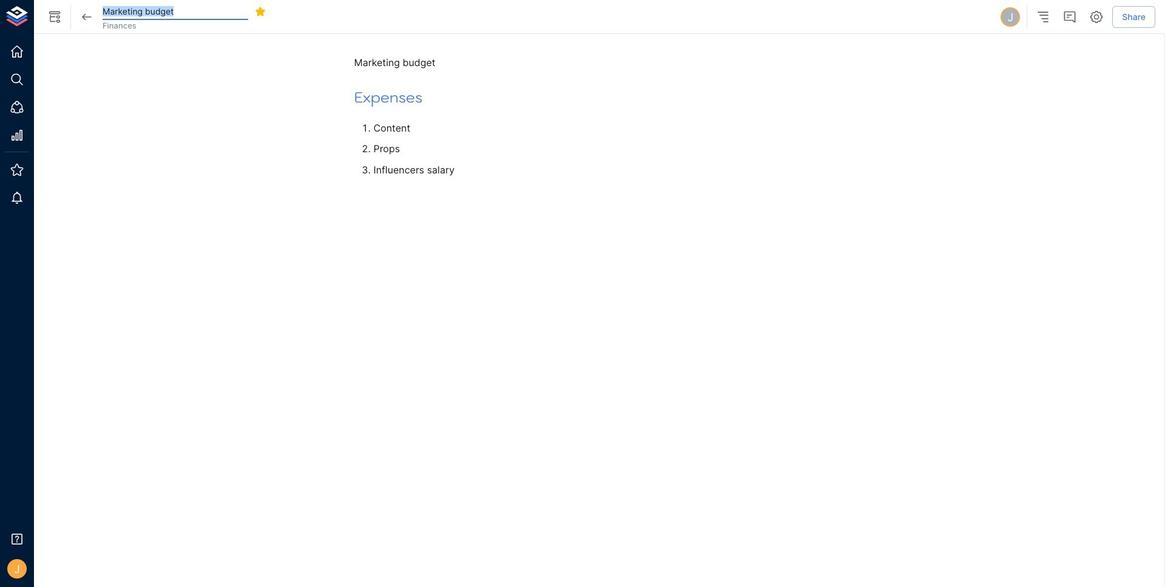 Task type: describe. For each thing, give the bounding box(es) containing it.
go back image
[[80, 10, 94, 24]]



Task type: locate. For each thing, give the bounding box(es) containing it.
None text field
[[103, 3, 248, 20]]

settings image
[[1090, 10, 1104, 24]]

comments image
[[1063, 10, 1078, 24]]

table of contents image
[[1036, 10, 1051, 24]]

remove favorite image
[[255, 6, 266, 17]]

show wiki image
[[47, 10, 62, 24]]



Task type: vqa. For each thing, say whether or not it's contained in the screenshot.
John text field
no



